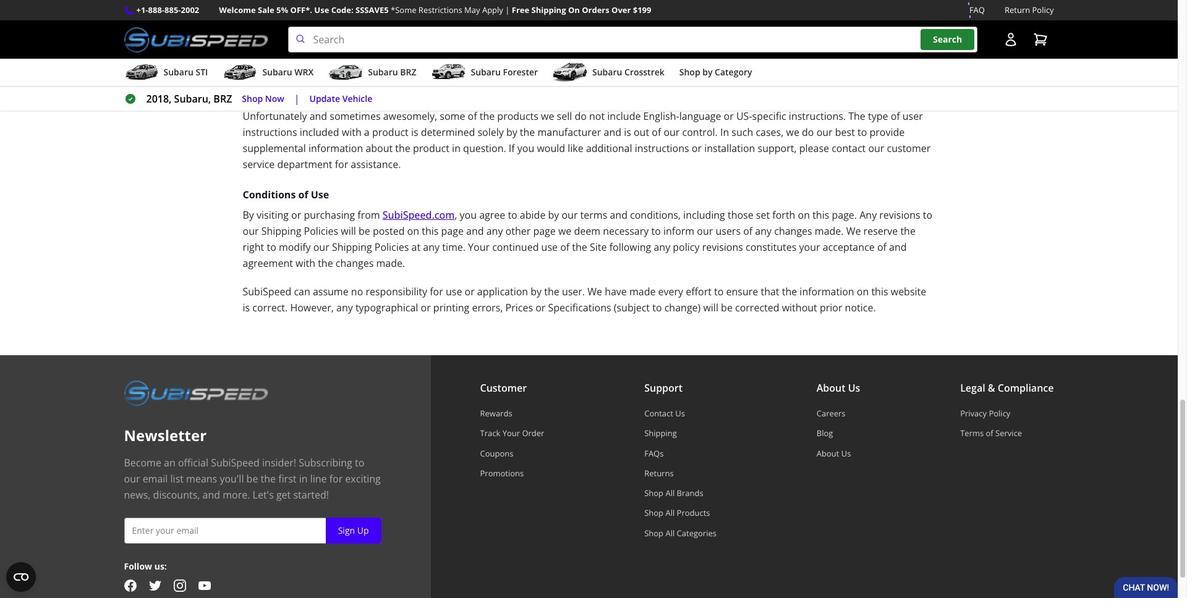 Task type: locate. For each thing, give the bounding box(es) containing it.
shop for shop all categories
[[645, 528, 664, 539]]

your
[[549, 59, 570, 72], [799, 241, 820, 254]]

0 vertical spatial your
[[549, 59, 570, 72]]

we
[[541, 110, 554, 123], [786, 126, 800, 139], [558, 225, 572, 238]]

continued
[[492, 241, 539, 254]]

responsibility
[[366, 285, 427, 299]]

will inside subispeed can assume no responsibility for use or application by the user. we have made every effort to ensure that the information on this website is correct. however, any typographical or printing errors, prices or specifications (subject to change) will be corrected without prior notice.
[[703, 301, 719, 315]]

1 about us from the top
[[817, 382, 861, 395]]

1 vertical spatial about us
[[817, 448, 851, 459]]

you right if
[[518, 142, 535, 155]]

policy for privacy policy
[[989, 408, 1011, 419]]

1 vertical spatial we
[[588, 285, 602, 299]]

use right the off*.
[[314, 4, 329, 15]]

us down blog link
[[842, 448, 851, 459]]

of right out
[[652, 126, 661, 139]]

0 vertical spatial about
[[817, 382, 846, 395]]

2 subaru from the left
[[262, 66, 292, 78]]

0 horizontal spatial we
[[588, 285, 602, 299]]

button image
[[1003, 32, 1018, 47]]

0 horizontal spatial you
[[460, 208, 477, 222]]

modify
[[279, 241, 311, 254]]

for right the line
[[329, 473, 343, 486]]

0 vertical spatial use
[[314, 4, 329, 15]]

subispeed inside subispeed can assume no responsibility for use or application by the user. we have made every effort to ensure that the information on this website is correct. however, any typographical or printing errors, prices or specifications (subject to change) will be corrected without prior notice.
[[243, 285, 291, 299]]

instructions
[[243, 126, 297, 139], [635, 142, 689, 155]]

use up the printing
[[446, 285, 462, 299]]

shipping down by visiting or purchasing from subispeed.com
[[332, 241, 372, 254]]

2 page from the left
[[533, 225, 556, 238]]

subaru forester button
[[431, 61, 538, 86]]

subaru inside 'dropdown button'
[[368, 66, 398, 78]]

1 vertical spatial on
[[407, 225, 419, 238]]

changes
[[774, 225, 812, 238], [336, 257, 374, 270]]

privacy policy
[[961, 408, 1011, 419]]

1 subaru from the left
[[164, 66, 193, 78]]

about up careers
[[817, 382, 846, 395]]

to inside become an official subispeed insider! subscribing to our email list means you'll be the first in line for exciting news, discounts, and more. let's get started!
[[355, 457, 364, 470]]

1 vertical spatial changes
[[336, 257, 374, 270]]

information inside subispeed can assume no responsibility for use or application by the user. we have made every effort to ensure that the information on this website is correct. however, any typographical or printing errors, prices or specifications (subject to change) will be corrected without prior notice.
[[800, 285, 854, 299]]

the down deem
[[572, 241, 587, 254]]

for up the printing
[[430, 285, 443, 299]]

included
[[300, 126, 339, 139]]

can
[[294, 285, 310, 299]]

track your order
[[480, 428, 544, 439]]

1 vertical spatial policy
[[989, 408, 1011, 419]]

3 subaru from the left
[[368, 66, 398, 78]]

your right constitutes
[[799, 241, 820, 254]]

update
[[310, 93, 340, 104]]

of right type
[[891, 110, 900, 123]]

shop right taxed at right
[[680, 66, 700, 78]]

1 horizontal spatial policy
[[1033, 4, 1054, 15]]

additional
[[586, 142, 632, 155]]

shop for shop all brands
[[645, 488, 664, 499]]

$199
[[633, 4, 652, 15]]

1 vertical spatial for
[[430, 285, 443, 299]]

policy inside "link"
[[1033, 4, 1054, 15]]

made. up "responsibility"
[[376, 257, 405, 270]]

| left came
[[294, 92, 300, 106]]

we left deem
[[558, 225, 572, 238]]

our down english-
[[664, 126, 680, 139]]

2 horizontal spatial we
[[786, 126, 800, 139]]

1 vertical spatial about
[[817, 448, 839, 459]]

code:
[[331, 4, 354, 15]]

on right forth
[[798, 208, 810, 222]]

0 horizontal spatial page
[[441, 225, 464, 238]]

subaru for subaru forester
[[471, 66, 501, 78]]

is inside subispeed can assume no responsibility for use or application by the user. we have made every effort to ensure that the information on this website is correct. however, any typographical or printing errors, prices or specifications (subject to change) will be corrected without prior notice.
[[243, 301, 250, 315]]

1 vertical spatial made.
[[376, 257, 405, 270]]

us:
[[154, 561, 167, 573]]

your down rewards link
[[503, 428, 520, 439]]

you inside the unfortunately and sometimes awesomely, some of the products we sell do not include english-language or us-specific instructions. the type of user instructions included with a product is determined solely by the manufacturer and is out of our control. in such cases, we do our best to provide supplemental information about the product in question. if you would like additional instructions or installation support, please contact our customer service department for assistance.
[[518, 142, 535, 155]]

1 horizontal spatial page
[[533, 225, 556, 238]]

a subaru brz thumbnail image image
[[329, 63, 363, 82]]

customer
[[887, 142, 931, 155]]

1 horizontal spatial will
[[703, 301, 719, 315]]

0 horizontal spatial do
[[575, 110, 587, 123]]

2 vertical spatial we
[[558, 225, 572, 238]]

application
[[477, 285, 528, 299]]

2 all from the top
[[666, 508, 675, 519]]

sometimes
[[330, 110, 381, 123]]

1 horizontal spatial information
[[800, 285, 854, 299]]

subispeed logo image
[[124, 27, 268, 53], [124, 380, 268, 406]]

this down subispeed.com link
[[422, 225, 439, 238]]

with down modify
[[296, 257, 315, 270]]

your right time.
[[468, 241, 490, 254]]

use inside , you agree to abide by our terms and conditions, including those set forth on this page. any revisions to our shipping policies will be posted on this page and any other page we deem necessary to inform our users of any changes made. we reserve the right to modify our shipping policies at any time. your continued use of the site following any policy revisions constitutes your acceptance of and agreement with the changes made.
[[542, 241, 558, 254]]

or
[[724, 110, 734, 123], [692, 142, 702, 155], [291, 208, 301, 222], [465, 285, 475, 299], [421, 301, 431, 315], [536, 301, 546, 315]]

policies down the posted on the top left of the page
[[375, 241, 409, 254]]

facebook logo image
[[124, 580, 136, 592]]

and down means
[[203, 489, 220, 502]]

your right "thus,"
[[549, 59, 570, 72]]

subaru forester
[[471, 66, 538, 78]]

subispeed logo image down the 2002
[[124, 27, 268, 53]]

1 vertical spatial do
[[802, 126, 814, 139]]

0 horizontal spatial instructions.
[[394, 89, 456, 103]]

shop all products
[[645, 508, 710, 519]]

product down determined at left
[[413, 142, 450, 155]]

be down from
[[359, 225, 370, 238]]

installation
[[705, 142, 755, 155]]

shop down shop all brands
[[645, 508, 664, 519]]

1 vertical spatial |
[[294, 92, 300, 106]]

changes up the no
[[336, 257, 374, 270]]

in left the line
[[299, 473, 308, 486]]

888-
[[148, 4, 165, 15]]

revisions up reserve
[[880, 208, 921, 222]]

1 vertical spatial us
[[676, 408, 685, 419]]

0 vertical spatial your
[[468, 241, 490, 254]]

brz
[[400, 66, 417, 78], [214, 92, 232, 106]]

0 vertical spatial use
[[542, 241, 558, 254]]

return policy
[[1005, 4, 1054, 15]]

brz left the my
[[214, 92, 232, 106]]

2 horizontal spatial product
[[413, 142, 450, 155]]

2 vertical spatial all
[[666, 528, 675, 539]]

my
[[243, 89, 258, 103]]

any right at
[[423, 241, 440, 254]]

terms of service link
[[961, 428, 1054, 439]]

use up purchasing
[[311, 188, 329, 202]]

by right abide
[[548, 208, 559, 222]]

department
[[277, 158, 332, 171]]

by inside , you agree to abide by our terms and conditions, including those set forth on this page. any revisions to our shipping policies will be posted on this page and any other page we deem necessary to inform our users of any changes made. we reserve the right to modify our shipping policies at any time. your continued use of the site following any policy revisions constitutes your acceptance of and agreement with the changes made.
[[548, 208, 559, 222]]

become an official subispeed insider! subscribing to our email list means you'll be the first in line for exciting news, discounts, and more. let's get started!
[[124, 457, 381, 502]]

to down the
[[858, 126, 867, 139]]

or left the us-
[[724, 110, 734, 123]]

1 vertical spatial policies
[[375, 241, 409, 254]]

0 horizontal spatial policy
[[989, 408, 1011, 419]]

1 horizontal spatial you
[[518, 142, 535, 155]]

1 vertical spatial this
[[422, 225, 439, 238]]

be up let's
[[247, 473, 258, 486]]

1 horizontal spatial we
[[558, 225, 572, 238]]

2 vertical spatial for
[[329, 473, 343, 486]]

subispeed up you'll
[[211, 457, 260, 470]]

4 subaru from the left
[[471, 66, 501, 78]]

1 vertical spatial subispeed logo image
[[124, 380, 268, 406]]

policy up terms of service link
[[989, 408, 1011, 419]]

coupons
[[480, 448, 514, 459]]

by inside subispeed can assume no responsibility for use or application by the user. we have made every effort to ensure that the information on this website is correct. however, any typographical or printing errors, prices or specifications (subject to change) will be corrected without prior notice.
[[531, 285, 542, 299]]

such
[[732, 126, 753, 139]]

our down by
[[243, 225, 259, 238]]

user
[[903, 110, 923, 123]]

about us down blog link
[[817, 448, 851, 459]]

errors,
[[472, 301, 503, 315]]

0 horizontal spatial made.
[[376, 257, 405, 270]]

like
[[568, 142, 584, 155]]

subaru wrx button
[[223, 61, 314, 86]]

0 vertical spatial on
[[798, 208, 810, 222]]

0 horizontal spatial |
[[294, 92, 300, 106]]

1 vertical spatial product
[[372, 126, 409, 139]]

1 horizontal spatial we
[[846, 225, 861, 238]]

unfortunately
[[243, 110, 307, 123]]

0 horizontal spatial use
[[446, 285, 462, 299]]

rewards link
[[480, 408, 544, 419]]

information up prior
[[800, 285, 854, 299]]

all for products
[[666, 508, 675, 519]]

taxed
[[637, 59, 663, 72]]

0 vertical spatial instructions
[[243, 126, 297, 139]]

of down those
[[743, 225, 753, 238]]

us up careers link
[[848, 382, 861, 395]]

1 horizontal spatial made.
[[815, 225, 844, 238]]

shop left now on the top
[[242, 93, 263, 104]]

0 vertical spatial instructions.
[[394, 89, 456, 103]]

reserve
[[864, 225, 898, 238]]

1 horizontal spatial instructions.
[[789, 110, 846, 123]]

shop inside shop by category dropdown button
[[680, 66, 700, 78]]

1 horizontal spatial use
[[542, 241, 558, 254]]

shop all categories
[[645, 528, 717, 539]]

subispeed.com link
[[383, 208, 455, 222]]

0 horizontal spatial instructions
[[243, 126, 297, 139]]

do right "sell"
[[575, 110, 587, 123]]

1 vertical spatial instructions
[[635, 142, 689, 155]]

policy for return policy
[[1033, 4, 1054, 15]]

0 vertical spatial made.
[[815, 225, 844, 238]]

news,
[[124, 489, 151, 502]]

you inside , you agree to abide by our terms and conditions, including those set forth on this page. any revisions to our shipping policies will be posted on this page and any other page we deem necessary to inform our users of any changes made. we reserve the right to modify our shipping policies at any time. your continued use of the site following any policy revisions constitutes your acceptance of and agreement with the changes made.
[[460, 208, 477, 222]]

| left free on the top left of the page
[[505, 4, 510, 15]]

we up acceptance
[[846, 225, 861, 238]]

we inside , you agree to abide by our terms and conditions, including those set forth on this page. any revisions to our shipping policies will be posted on this page and any other page we deem necessary to inform our users of any changes made. we reserve the right to modify our shipping policies at any time. your continued use of the site following any policy revisions constitutes your acceptance of and agreement with the changes made.
[[846, 225, 861, 238]]

revisions down users
[[702, 241, 743, 254]]

in down subispeed.com charge
[[304, 59, 312, 72]]

our up news, in the bottom of the page
[[124, 473, 140, 486]]

1 vertical spatial we
[[786, 126, 800, 139]]

shipping left 'on'
[[532, 4, 566, 15]]

we inside , you agree to abide by our terms and conditions, including those set forth on this page. any revisions to our shipping policies will be posted on this page and any other page we deem necessary to inform our users of any changes made. we reserve the right to modify our shipping policies at any time. your continued use of the site following any policy revisions constitutes your acceptance of and agreement with the changes made.
[[558, 225, 572, 238]]

by
[[703, 66, 713, 78], [506, 126, 517, 139], [548, 208, 559, 222], [531, 285, 542, 299]]

any
[[487, 225, 503, 238], [755, 225, 772, 238], [423, 241, 440, 254], [654, 241, 671, 254], [336, 301, 353, 315]]

for inside become an official subispeed insider! subscribing to our email list means you'll be the first in line for exciting news, discounts, and more. let's get started!
[[329, 473, 343, 486]]

us for about us link
[[842, 448, 851, 459]]

all
[[666, 488, 675, 499], [666, 508, 675, 519], [666, 528, 675, 539]]

by up if
[[506, 126, 517, 139]]

use
[[542, 241, 558, 254], [446, 285, 462, 299]]

returns
[[645, 468, 674, 479]]

sales
[[383, 38, 408, 52]]

with left a
[[342, 126, 362, 139]]

search input field
[[288, 27, 977, 53]]

will down by visiting or purchasing from subispeed.com
[[341, 225, 356, 238]]

0 vertical spatial about us
[[817, 382, 861, 395]]

subaru inside dropdown button
[[164, 66, 193, 78]]

faqs
[[645, 448, 664, 459]]

accordingly.
[[665, 59, 720, 72]]

about us up careers link
[[817, 382, 861, 395]]

assume
[[313, 285, 349, 299]]

all for categories
[[666, 528, 675, 539]]

0 vertical spatial all
[[666, 488, 675, 499]]

we left "sell"
[[541, 110, 554, 123]]

instructions down out
[[635, 142, 689, 155]]

this left the page.
[[813, 208, 830, 222]]

with inside the unfortunately and sometimes awesomely, some of the products we sell do not include english-language or us-specific instructions. the type of user instructions included with a product is determined solely by the manufacturer and is out of our control. in such cases, we do our best to provide supplemental information about the product in question. if you would like additional instructions or installation support, please contact our customer service department for assistance.
[[342, 126, 362, 139]]

, you agree to abide by our terms and conditions, including those set forth on this page. any revisions to our shipping policies will be posted on this page and any other page we deem necessary to inform our users of any changes made. we reserve the right to modify our shipping policies at any time. your continued use of the site following any policy revisions constitutes your acceptance of and agreement with the changes made.
[[243, 208, 933, 270]]

update vehicle
[[310, 93, 372, 104]]

to right effort
[[714, 285, 724, 299]]

language
[[679, 110, 721, 123]]

forester
[[503, 66, 538, 78]]

subispeed up 'correct.'
[[243, 285, 291, 299]]

for left assistance.
[[335, 158, 348, 171]]

1 all from the top
[[666, 488, 675, 499]]

shipping down visiting
[[261, 225, 301, 238]]

all down shop all brands
[[666, 508, 675, 519]]

0 vertical spatial for
[[335, 158, 348, 171]]

2018, subaru, brz
[[146, 92, 232, 106]]

site
[[590, 241, 607, 254]]

subispeed logo image up the "newsletter"
[[124, 380, 268, 406]]

on inside subispeed can assume no responsibility for use or application by the user. we have made every effort to ensure that the information on this website is correct. however, any typographical or printing errors, prices or specifications (subject to change) will be corrected without prior notice.
[[857, 285, 869, 299]]

subispeed for subispeed can assume no responsibility for use or application by the user. we have made every effort to ensure that the information on this website is correct. however, any typographical or printing errors, prices or specifications (subject to change) will be corrected without prior notice.
[[243, 285, 291, 299]]

by up prices
[[531, 285, 542, 299]]

apply
[[482, 4, 503, 15]]

return policy link
[[1005, 4, 1054, 17]]

1 horizontal spatial instructions
[[635, 142, 689, 155]]

about
[[366, 142, 393, 155]]

shipping link
[[645, 428, 717, 439]]

any down the no
[[336, 301, 353, 315]]

crosstrek
[[625, 66, 665, 78]]

conditions
[[243, 188, 296, 202]]

0 vertical spatial policy
[[1033, 4, 1054, 15]]

2 horizontal spatial on
[[857, 285, 869, 299]]

of left site
[[560, 241, 570, 254]]

0 vertical spatial information
[[309, 142, 363, 155]]

0 vertical spatial subispeed
[[243, 59, 291, 72]]

0 vertical spatial |
[[505, 4, 510, 15]]

compliance
[[315, 59, 368, 72]]

about down blog
[[817, 448, 839, 459]]

0 horizontal spatial we
[[541, 110, 554, 123]]

no
[[351, 285, 363, 299]]

the
[[849, 110, 866, 123]]

faq link
[[970, 4, 985, 17]]

1 vertical spatial will
[[703, 301, 719, 315]]

2 vertical spatial subispeed
[[211, 457, 260, 470]]

right
[[243, 241, 264, 254]]

visiting
[[257, 208, 289, 222]]

2 vertical spatial in
[[299, 473, 308, 486]]

current
[[393, 59, 427, 72]]

of down reserve
[[878, 241, 887, 254]]

2 horizontal spatial this
[[872, 285, 888, 299]]

free
[[512, 4, 530, 15]]

1 vertical spatial subispeed
[[243, 285, 291, 299]]

service
[[243, 158, 275, 171]]

purchasing
[[304, 208, 355, 222]]

instructions up supplemental on the top left of the page
[[243, 126, 297, 139]]

2 vertical spatial this
[[872, 285, 888, 299]]

shop now
[[242, 93, 284, 104]]

subispeed down does
[[243, 59, 291, 72]]

3 all from the top
[[666, 528, 675, 539]]

laws
[[478, 59, 498, 72]]

5 subaru from the left
[[593, 66, 622, 78]]

0 horizontal spatial will
[[341, 225, 356, 238]]

1 vertical spatial you
[[460, 208, 477, 222]]

885-
[[165, 4, 181, 15]]

1 subispeed logo image from the top
[[124, 27, 268, 53]]

line
[[310, 473, 327, 486]]

0 vertical spatial will
[[341, 225, 356, 238]]

the right reserve
[[901, 225, 916, 238]]

shop inside shop now link
[[242, 93, 263, 104]]

1 vertical spatial your
[[799, 241, 820, 254]]

0 horizontal spatial information
[[309, 142, 363, 155]]

sign
[[338, 525, 355, 537]]

1 vertical spatial all
[[666, 508, 675, 519]]

products
[[677, 508, 710, 519]]

1 horizontal spatial brz
[[400, 66, 417, 78]]

1 horizontal spatial changes
[[774, 225, 812, 238]]

0 vertical spatial subispeed logo image
[[124, 27, 268, 53]]

we inside subispeed can assume no responsibility for use or application by the user. we have made every effort to ensure that the information on this website is correct. however, any typographical or printing errors, prices or specifications (subject to change) will be corrected without prior notice.
[[588, 285, 602, 299]]

1 horizontal spatial on
[[798, 208, 810, 222]]

constitutes
[[746, 241, 797, 254]]

or down control. at the right top
[[692, 142, 702, 155]]

do
[[575, 110, 587, 123], [802, 126, 814, 139]]

2 vertical spatial us
[[842, 448, 851, 459]]

1 horizontal spatial your
[[799, 241, 820, 254]]

all down shop all products on the right bottom of the page
[[666, 528, 675, 539]]

1 vertical spatial use
[[311, 188, 329, 202]]

0 vertical spatial product
[[260, 89, 299, 103]]

an
[[164, 457, 175, 470]]

by left category
[[703, 66, 713, 78]]

page down abide
[[533, 225, 556, 238]]

0 horizontal spatial policies
[[304, 225, 338, 238]]

be down ensure
[[721, 301, 733, 315]]

1 horizontal spatial your
[[503, 428, 520, 439]]

other
[[506, 225, 531, 238]]

orders
[[582, 4, 610, 15]]

1 vertical spatial in
[[452, 142, 461, 155]]

brz inside 'dropdown button'
[[400, 66, 417, 78]]

welcome sale 5% off*. use code: sssave5
[[219, 4, 389, 15]]

the up without
[[782, 285, 797, 299]]

0 horizontal spatial your
[[468, 241, 490, 254]]



Task type: describe. For each thing, give the bounding box(es) containing it.
be inside , you agree to abide by our terms and conditions, including those set forth on this page. any revisions to our shipping policies will be posted on this page and any other page we deem necessary to inform our users of any changes made. we reserve the right to modify our shipping policies at any time. your continued use of the site following any policy revisions constitutes your acceptance of and agreement with the changes made.
[[359, 225, 370, 238]]

sssave5
[[356, 4, 389, 15]]

sale
[[258, 4, 274, 15]]

0 vertical spatial do
[[575, 110, 587, 123]]

1 vertical spatial revisions
[[702, 241, 743, 254]]

careers link
[[817, 408, 861, 419]]

instructions. inside the unfortunately and sometimes awesomely, some of the products we sell do not include english-language or us-specific instructions. the type of user instructions included with a product is determined solely by the manufacturer and is out of our control. in such cases, we do our best to provide supplemental information about the product in question. if you would like additional instructions or installation support, please contact our customer service department for assistance.
[[789, 110, 846, 123]]

0 horizontal spatial product
[[260, 89, 299, 103]]

about us link
[[817, 448, 861, 459]]

or right prices
[[536, 301, 546, 315]]

be right 'may'
[[623, 59, 634, 72]]

any down inform on the right
[[654, 241, 671, 254]]

and,
[[500, 59, 521, 72]]

of right some
[[468, 110, 477, 123]]

the left user.
[[544, 285, 560, 299]]

subispeed inside become an official subispeed insider! subscribing to our email list means you'll be the first in line for exciting news, discounts, and more. let's get started!
[[211, 457, 260, 470]]

0 vertical spatial policies
[[304, 225, 338, 238]]

a subaru forester thumbnail image image
[[431, 63, 466, 82]]

this inside subispeed can assume no responsibility for use or application by the user. we have made every effort to ensure that the information on this website is correct. however, any typographical or printing errors, prices or specifications (subject to change) will be corrected without prior notice.
[[872, 285, 888, 299]]

supplemental
[[243, 142, 306, 155]]

+1-
[[136, 4, 148, 15]]

our up deem
[[562, 208, 578, 222]]

website
[[891, 285, 927, 299]]

be inside become an official subispeed insider! subscribing to our email list means you'll be the first in line for exciting news, discounts, and more. let's get started!
[[247, 473, 258, 486]]

conditions,
[[630, 208, 681, 222]]

information inside the unfortunately and sometimes awesomely, some of the products we sell do not include english-language or us-specific instructions. the type of user instructions included with a product is determined solely by the manufacturer and is out of our control. in such cases, we do our best to provide supplemental information about the product in question. if you would like additional instructions or installation support, please contact our customer service department for assistance.
[[309, 142, 363, 155]]

subaru sti
[[164, 66, 208, 78]]

contact
[[645, 408, 673, 419]]

2018,
[[146, 92, 172, 106]]

restrictions
[[419, 4, 462, 15]]

any inside subispeed can assume no responsibility for use or application by the user. we have made every effort to ensure that the information on this website is correct. however, any typographical or printing errors, prices or specifications (subject to change) will be corrected without prior notice.
[[336, 301, 353, 315]]

shop for shop all products
[[645, 508, 664, 519]]

off*.
[[290, 4, 312, 15]]

search button
[[921, 29, 975, 50]]

and down reserve
[[889, 241, 907, 254]]

contact us link
[[645, 408, 717, 419]]

1 horizontal spatial this
[[813, 208, 830, 222]]

our down including
[[697, 225, 713, 238]]

any down agree
[[487, 225, 503, 238]]

do?
[[530, 89, 547, 103]]

is down awesomely,
[[411, 126, 418, 139]]

for inside the unfortunately and sometimes awesomely, some of the products we sell do not include english-language or us-specific instructions. the type of user instructions included with a product is determined solely by the manufacturer and is out of our control. in such cases, we do our best to provide supplemental information about the product in question. if you would like additional instructions or installation support, please contact our customer service department for assistance.
[[335, 158, 348, 171]]

a subaru crosstrek thumbnail image image
[[553, 63, 588, 82]]

subaru brz button
[[329, 61, 417, 86]]

does subispeed.com charge sales tax?
[[243, 38, 431, 52]]

contact us
[[645, 408, 685, 419]]

with down a subaru brz thumbnail image
[[331, 89, 353, 103]]

prior
[[820, 301, 843, 315]]

the up solely
[[480, 110, 495, 123]]

discounts,
[[153, 489, 200, 502]]

you'll
[[220, 473, 244, 486]]

legal & compliance
[[961, 382, 1054, 395]]

0 vertical spatial changes
[[774, 225, 812, 238]]

Enter your email text field
[[124, 518, 381, 544]]

2 vertical spatial product
[[413, 142, 450, 155]]

youtube logo image
[[198, 580, 211, 592]]

should
[[488, 89, 521, 103]]

1 horizontal spatial do
[[802, 126, 814, 139]]

to down every
[[653, 301, 662, 315]]

of down department
[[298, 188, 308, 202]]

support
[[645, 382, 683, 395]]

on
[[568, 4, 580, 15]]

shop all brands link
[[645, 488, 717, 499]]

to up other
[[508, 208, 517, 222]]

manufacturer
[[538, 126, 601, 139]]

a subaru sti thumbnail image image
[[124, 63, 159, 82]]

order
[[572, 59, 598, 72]]

your inside , you agree to abide by our terms and conditions, including those set forth on this page. any revisions to our shipping policies will be posted on this page and any other page we deem necessary to inform our users of any changes made. we reserve the right to modify our shipping policies at any time. your continued use of the site following any policy revisions constitutes your acceptance of and agreement with the changes made.
[[468, 241, 490, 254]]

or left the printing
[[421, 301, 431, 315]]

us for contact us link
[[676, 408, 685, 419]]

shop all brands
[[645, 488, 704, 499]]

and up additional
[[604, 126, 622, 139]]

and down agree
[[466, 225, 484, 238]]

made
[[630, 285, 656, 299]]

blog
[[817, 428, 833, 439]]

0 horizontal spatial changes
[[336, 257, 374, 270]]

1 horizontal spatial |
[[505, 4, 510, 15]]

all for brands
[[666, 488, 675, 499]]

be inside subispeed can assume no responsibility for use or application by the user. we have made every effort to ensure that the information on this website is correct. however, any typographical or printing errors, prices or specifications (subject to change) will be corrected without prior notice.
[[721, 301, 733, 315]]

effort
[[686, 285, 712, 299]]

i
[[524, 89, 527, 103]]

a
[[364, 126, 370, 139]]

best
[[835, 126, 855, 139]]

2 subispeed logo image from the top
[[124, 380, 268, 406]]

if
[[509, 142, 515, 155]]

in inside become an official subispeed insider! subscribing to our email list means you'll be the first in line for exciting news, discounts, and more. let's get started!
[[299, 473, 308, 486]]

our inside become an official subispeed insider! subscribing to our email list means you'll be the first in line for exciting news, discounts, and more. let's get started!
[[124, 473, 140, 486]]

provide
[[870, 126, 905, 139]]

may
[[601, 59, 620, 72]]

by
[[243, 208, 254, 222]]

users
[[716, 225, 741, 238]]

typographical
[[356, 301, 418, 315]]

will inside , you agree to abide by our terms and conditions, including those set forth on this page. any revisions to our shipping policies will be posted on this page and any other page we deem necessary to inform our users of any changes made. we reserve the right to modify our shipping policies at any time. your continued use of the site following any policy revisions constitutes your acceptance of and agreement with the changes made.
[[341, 225, 356, 238]]

with down 'sales'
[[370, 59, 390, 72]]

the right about
[[395, 142, 411, 155]]

first
[[278, 473, 297, 486]]

subaru for subaru brz
[[368, 66, 398, 78]]

shipping down contact
[[645, 428, 677, 439]]

subispeed for subispeed is in compliance with current nexus tax laws and, thus, your order may be taxed accordingly.
[[243, 59, 291, 72]]

now
[[265, 93, 284, 104]]

in
[[720, 126, 729, 139]]

subaru for subaru crosstrek
[[593, 66, 622, 78]]

2 about from the top
[[817, 448, 839, 459]]

2 about us from the top
[[817, 448, 851, 459]]

abide
[[520, 208, 546, 222]]

page.
[[832, 208, 857, 222]]

by visiting or purchasing from subispeed.com
[[243, 208, 455, 222]]

subaru sti button
[[124, 61, 208, 86]]

type
[[868, 110, 888, 123]]

to up agreement
[[267, 241, 276, 254]]

terms
[[580, 208, 608, 222]]

1 horizontal spatial policies
[[375, 241, 409, 254]]

1 page from the left
[[441, 225, 464, 238]]

instagram logo image
[[173, 580, 186, 592]]

started!
[[293, 489, 329, 502]]

1 horizontal spatial revisions
[[880, 208, 921, 222]]

0 horizontal spatial brz
[[214, 92, 232, 106]]

however,
[[290, 301, 334, 315]]

twitter logo image
[[149, 580, 161, 592]]

our down the provide
[[869, 142, 885, 155]]

subscribing
[[299, 457, 352, 470]]

time.
[[442, 241, 466, 254]]

that
[[761, 285, 780, 299]]

may
[[465, 4, 480, 15]]

privacy
[[961, 408, 987, 419]]

0 vertical spatial us
[[848, 382, 861, 395]]

the inside become an official subispeed insider! subscribing to our email list means you'll be the first in line for exciting news, discounts, and more. let's get started!
[[261, 473, 276, 486]]

the up assume
[[318, 257, 333, 270]]

and inside become an official subispeed insider! subscribing to our email list means you'll be the first in line for exciting news, discounts, and more. let's get started!
[[203, 489, 220, 502]]

up
[[357, 525, 369, 537]]

by inside dropdown button
[[703, 66, 713, 78]]

is left out
[[624, 126, 631, 139]]

shop for shop now
[[242, 93, 263, 104]]

or down "conditions of use"
[[291, 208, 301, 222]]

a subaru wrx thumbnail image image
[[223, 63, 258, 82]]

following
[[610, 241, 651, 254]]

for inside subispeed can assume no responsibility for use or application by the user. we have made every effort to ensure that the information on this website is correct. however, any typographical or printing errors, prices or specifications (subject to change) will be corrected without prior notice.
[[430, 285, 443, 299]]

and up the included
[[310, 110, 327, 123]]

acceptance
[[823, 241, 875, 254]]

specifications
[[548, 301, 611, 315]]

and up the necessary
[[610, 208, 628, 222]]

any down "set"
[[755, 225, 772, 238]]

1 about from the top
[[817, 382, 846, 395]]

of right terms at bottom right
[[986, 428, 994, 439]]

to right any
[[923, 208, 933, 222]]

careers
[[817, 408, 846, 419]]

shop for shop by category
[[680, 66, 700, 78]]

correct.
[[253, 301, 288, 315]]

use inside subispeed can assume no responsibility for use or application by the user. we have made every effort to ensure that the information on this website is correct. however, any typographical or printing errors, prices or specifications (subject to change) will be corrected without prior notice.
[[446, 285, 462, 299]]

to down conditions,
[[652, 225, 661, 238]]

in inside the unfortunately and sometimes awesomely, some of the products we sell do not include english-language or us-specific instructions. the type of user instructions included with a product is determined solely by the manufacturer and is out of our control. in such cases, we do our best to provide supplemental information about the product in question. if you would like additional instructions or installation support, please contact our customer service department for assistance.
[[452, 142, 461, 155]]

subaru wrx
[[262, 66, 314, 78]]

open widget image
[[6, 563, 36, 592]]

conditions of use
[[243, 188, 329, 202]]

+1-888-885-2002 link
[[136, 4, 199, 17]]

0 horizontal spatial your
[[549, 59, 570, 72]]

subaru for subaru sti
[[164, 66, 193, 78]]

to inside the unfortunately and sometimes awesomely, some of the products we sell do not include english-language or us-specific instructions. the type of user instructions included with a product is determined solely by the manufacturer and is out of our control. in such cases, we do our best to provide supplemental information about the product in question. if you would like additional instructions or installation support, please contact our customer service department for assistance.
[[858, 126, 867, 139]]

us-
[[737, 110, 752, 123]]

0 vertical spatial in
[[304, 59, 312, 72]]

privacy policy link
[[961, 408, 1054, 419]]

inform
[[664, 225, 695, 238]]

printing
[[433, 301, 470, 315]]

deem
[[574, 225, 601, 238]]

subispeed can assume no responsibility for use or application by the user. we have made every effort to ensure that the information on this website is correct. however, any typographical or printing errors, prices or specifications (subject to change) will be corrected without prior notice.
[[243, 285, 927, 315]]

0 horizontal spatial on
[[407, 225, 419, 238]]

0 vertical spatial we
[[541, 110, 554, 123]]

by inside the unfortunately and sometimes awesomely, some of the products we sell do not include english-language or us-specific instructions. the type of user instructions included with a product is determined solely by the manufacturer and is out of our control. in such cases, we do our best to provide supplemental information about the product in question. if you would like additional instructions or installation support, please contact our customer service department for assistance.
[[506, 126, 517, 139]]

our up "please"
[[817, 126, 833, 139]]

our right modify
[[313, 241, 329, 254]]

question.
[[463, 142, 506, 155]]

1 horizontal spatial product
[[372, 126, 409, 139]]

subaru for subaru wrx
[[262, 66, 292, 78]]

with inside , you agree to abide by our terms and conditions, including those set forth on this page. any revisions to our shipping policies will be posted on this page and any other page we deem necessary to inform our users of any changes made. we reserve the right to modify our shipping policies at any time. your continued use of the site following any policy revisions constitutes your acceptance of and agreement with the changes made.
[[296, 257, 315, 270]]

1 vertical spatial your
[[503, 428, 520, 439]]

*some
[[391, 4, 417, 15]]

your inside , you agree to abide by our terms and conditions, including those set forth on this page. any revisions to our shipping policies will be posted on this page and any other page we deem necessary to inform our users of any changes made. we reserve the right to modify our shipping policies at any time. your continued use of the site following any policy revisions constitutes your acceptance of and agreement with the changes made.
[[799, 241, 820, 254]]

support,
[[758, 142, 797, 155]]

the down products
[[520, 126, 535, 139]]

or up errors,
[[465, 285, 475, 299]]

is down subispeed.com charge
[[294, 59, 301, 72]]

blog link
[[817, 428, 861, 439]]

service
[[996, 428, 1022, 439]]



Task type: vqa. For each thing, say whether or not it's contained in the screenshot.
by in the Unfortunately and sometimes awesomely, some of the products we sell do not include English-language or US-specific instructions. The type of user instructions included with a product is determined solely by the manufacturer and is out of our control. In such cases, we do our best to provide supplemental information about the product in question. If you would like additional instructions or installation support, please contact our customer service department for assistance.
yes



